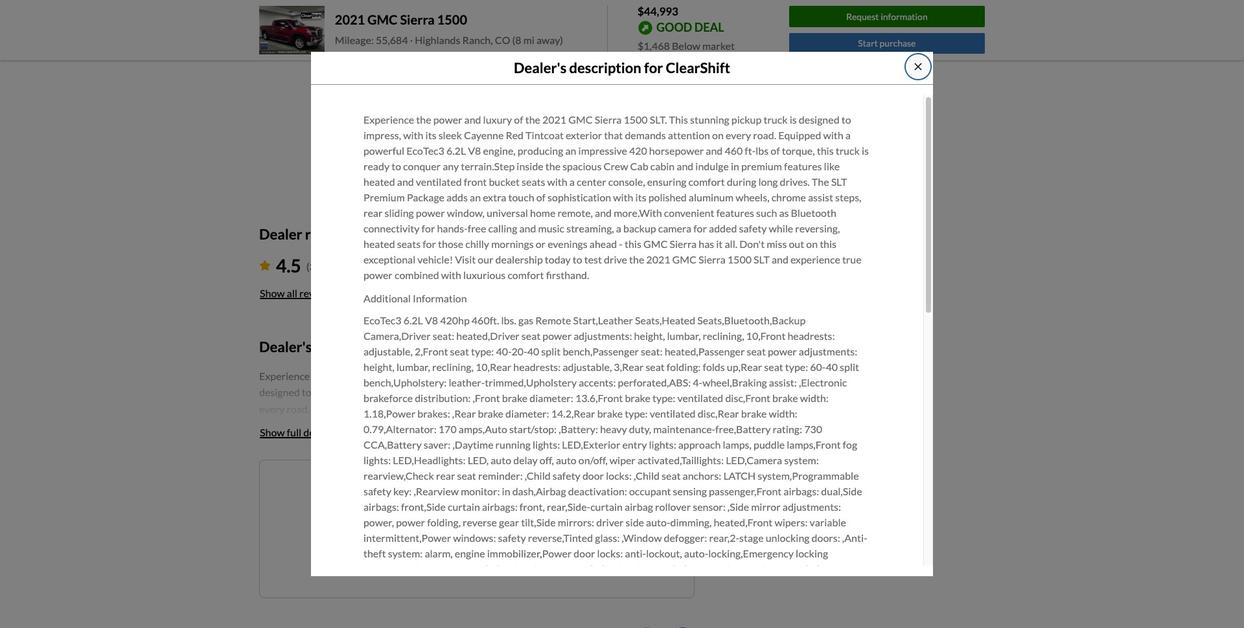 Task type: vqa. For each thing, say whether or not it's contained in the screenshot.
SC within 2022 Mercedes-Benz SL-Class Mileage: 3,726 · Myrtle Beach, SC
no



Task type: locate. For each thing, give the bounding box(es) containing it.
1 vertical spatial 40
[[826, 361, 838, 373]]

truck
[[764, 113, 788, 126], [836, 145, 860, 157]]

1 vertical spatial classification:
[[702, 625, 763, 629]]

0 horizontal spatial me
[[423, 483, 438, 495]]

0 vertical spatial lumbar,
[[667, 330, 701, 342]]

reviews right all
[[299, 287, 335, 300]]

0 vertical spatial is
[[790, 113, 797, 126]]

a left 'backup'
[[616, 222, 622, 235]]

anchors:
[[683, 470, 722, 482]]

an up spacious
[[566, 145, 577, 157]]

0 horizontal spatial dealer
[[259, 225, 302, 243]]

3 pm from the top
[[513, 45, 529, 58]]

1 seatbelts: from the left
[[467, 563, 511, 576]]

on down stunning at the top of page
[[712, 129, 724, 141]]

2 vertical spatial ventilated
[[650, 408, 696, 420]]

0 horizontal spatial curtain
[[448, 501, 480, 513]]

listings
[[473, 483, 505, 495]]

width: down ,electronic
[[800, 392, 829, 404]]

0 horizontal spatial lumbar,
[[397, 361, 430, 373]]

0 horizontal spatial like
[[507, 483, 524, 495]]

type: up assist:
[[786, 361, 808, 373]]

window,
[[447, 207, 485, 219]]

any
[[443, 160, 459, 172]]

seatbelts:
[[467, 563, 511, 576], [572, 563, 616, 576]]

on right out
[[807, 238, 818, 250]]

seatbelts: down engine
[[467, 563, 511, 576]]

the right drive
[[629, 253, 645, 266]]

0 vertical spatial co
[[495, 34, 510, 46]]

0 horizontal spatial v8
[[425, 314, 438, 327]]

auto- down rollover
[[646, 517, 671, 529]]

locks: down glass:
[[597, 548, 623, 560]]

part
[[590, 579, 609, 591]]

for left hands-
[[422, 222, 435, 235]]

1 horizontal spatial height,
[[634, 330, 665, 342]]

sensor:
[[693, 501, 726, 513], [364, 579, 396, 591]]

dealer's inside dialog
[[514, 59, 567, 76]]

stage
[[740, 532, 764, 544]]

glass:
[[595, 532, 620, 544]]

slt down don't
[[754, 253, 770, 266]]

seats down inside at the top of page
[[522, 176, 545, 188]]

request information button
[[789, 6, 985, 27]]

reclining, up heated,passenger
[[703, 330, 745, 342]]

auto right off,
[[556, 454, 577, 467]]

with up 'sophistication'
[[547, 176, 568, 188]]

additional information inside dealer's description for clearshift dialog
[[364, 292, 467, 305]]

,electronic
[[799, 377, 847, 389]]

tube left gas,rear
[[489, 625, 510, 629]]

fog
[[843, 439, 858, 451]]

6.2l up any
[[447, 145, 466, 157]]

heated down "ready" on the top of page
[[364, 176, 395, 188]]

0 vertical spatial 2021
[[335, 12, 365, 27]]

1 horizontal spatial ,child
[[634, 470, 660, 482]]

diameter: down trimmed,upholstery at bottom
[[530, 392, 574, 404]]

vehicle!
[[418, 253, 453, 266]]

0 horizontal spatial truck
[[764, 113, 788, 126]]

to down website
[[392, 160, 401, 172]]

reverse
[[463, 517, 497, 529]]

1500 inside the 2021 gmc sierra 1500 mileage: 55,684 · highlands ranch, co (8 mi away)
[[437, 12, 467, 27]]

trimmed,upholstery
[[485, 377, 577, 389]]

0 horizontal spatial dealer's
[[259, 339, 312, 356]]

wed
[[334, 6, 357, 19]]

dealer's for dealer's description
[[259, 339, 312, 356]]

2 vertical spatial a
[[616, 222, 622, 235]]

adjustments:
[[574, 330, 632, 342], [799, 345, 858, 358], [783, 501, 841, 513]]

airbags: up gear
[[482, 501, 518, 513]]

width:
[[800, 392, 829, 404], [769, 408, 798, 420]]

spacious
[[563, 160, 602, 172]]

- inside the experience the power and luxury of the 2021 gmc sierra 1500 slt. this stunning pickup truck is designed to impress, with its sleek cayenne red tintcoat exterior that demands attention on every road. equipped with a powerful ecotec3 6.2l v8 engine, producing an impressive 420 horsepower and 460 ft-lbs of torque, this truck is ready to conquer any terrain.step inside the spacious crew cab cabin and indulge in premium features like heated and ventilated front bucket seats with a center console, ensuring comfort during long drives. the slt premium package adds an extra touch of sophistication with its polished aluminum wheels, chrome assist steps, rear sliding power window, universal home remote, and more.with convenient features such as bluetooth connectivity for hands-free calling and music streaming, a backup camera for added safety while reversing, heated seats for those chilly mornings or evenings ahead - this gmc sierra has it all. don't miss out on this exceptional vehicle! visit our dealership today to test drive the 2021 gmc sierra 1500 slt and experience true power combined with luxurious comfort firsthand.
[[619, 238, 623, 250]]

chrome
[[772, 191, 806, 204]]

additional information for experience the power and luxury of the 2021 gmc sierra 1500 slt. this stunning pickup truck is designed to impress, with its sleek cayenne red tintcoat exterior that demands attention on every road. equipped with a powerful ecotec3 6.2l v8 engine, producing an impressive 420 horsepower and 460 ft-lbs of torque, this truck is ready to conquer any terrain.step inside the spacious crew cab cabin and indulge in premium features like heated and ventilated front bucket seats with a center console, ensuring comfort during long drives. the slt premium package adds an extra touch of sophistication with its polished aluminum wheels, chrome assist steps, rear sliding power window, universal home remote, and more.with convenient features such as bluetooth connectivity for hands-free calling and music streaming, a backup camera for added safety while reversing, heated seats for those chilly mornings or evenings ahead - this gmc sierra has it all. don't miss out on this exceptional vehicle! visit our dealership today to test drive the 2021 gmc sierra 1500 slt and experience true power combined with luxurious comfort firsthand.
[[364, 292, 467, 305]]

1 horizontal spatial is
[[862, 145, 869, 157]]

ventilated up maintenance-
[[650, 408, 696, 420]]

demand
[[661, 579, 698, 591]]

0 horizontal spatial ,child
[[525, 470, 551, 482]]

for up vehicle!
[[423, 238, 436, 250]]

in inside ecotec3 6.2l v8 420hp 460ft. lbs. gas remote start,leather seats,heated seats,bluetooth,backup camera,driver seat: heated,driver seat power adjustments: height, lumbar, reclining, 10,front headrests: adjustable, 2,front seat type: 40-20-40 split bench,passenger seat: heated,passenger seat power adjustments: height, lumbar, reclining, 10,rear headrests: adjustable, 3,rear seat folding: folds up,rear seat type: 60-40 split bench,upholstery: leather-trimmed,upholstery accents: perforated,abs: 4-wheel,braking assist: ,electronic brakeforce distribution: ,front brake diameter: 13.6,front brake type: ventilated disc,front brake width: 1.18,power brakes: ,rear brake diameter: 14.2,rear brake type: ventilated disc,rear brake width: 0.79,alternator: 170 amps,auto start/stop: ,battery: heavy duty, maintenance-free,battery rating: 730 cca,battery saver: ,daytime running lights: led,exterior entry lights: approach lamps, puddle lamps,front fog lights: led,headlights: led, auto delay off, auto on/off, wiper activated,taillights: led,camera system: rearview,check rear seat reminder: ,child safety door locks: ,child seat anchors: latch system,programmable safety key: ,rearview monitor: in dash,airbag deactivation: occupant sensing passenger,front airbags: dual,side airbags: front,side curtain airbags: front, rear,side-curtain airbag rollover sensor: ,side mirror adjustments: power, power folding, reverse gear tilt,side mirrors: driver side auto-dimming, heated,front wipers: variable intermittent,power windows: safety reverse,tinted glass: ,window defogger: rear,2-stage unlocking doors: ,anti- theft system: alarm, engine immobilizer,power door locks: anti-lockout, auto-locking,emergency locking retractors: front,front seatbelts: 3-point,rear seatbelts: 3-point,seatbelt pretensioners: front,seatbelt warning sensor: front,4wd selector: electronic,4wd type: part time w/ on demand setting,axle ratio: 3.23,locking differential: rear,front shock type: twin-tube gas,front spring type: coil,front stabilizer bar: diameter 33 mm,front struts: ,front suspension classification: independent,front suspension type: upper and lower control arms,rear shock type: twin-tube gas,rear spring type: leaf,rear suspension classification:
[[502, 485, 511, 498]]

rear up ,rearview
[[436, 470, 455, 482]]

information down by
[[309, 586, 363, 598]]

spring down gas,front
[[553, 625, 581, 629]]

miss
[[767, 238, 787, 250]]

,child
[[525, 470, 551, 482], [634, 470, 660, 482]]

this
[[817, 145, 834, 157], [625, 238, 642, 250], [820, 238, 837, 250], [526, 483, 543, 495]]

curtain up driver
[[591, 501, 623, 513]]

lbs
[[756, 145, 769, 157]]

seats down connectivity
[[397, 238, 421, 250]]

lights: up activated,taillights:
[[649, 439, 677, 451]]

0 vertical spatial v8
[[468, 145, 481, 157]]

split
[[541, 345, 561, 358], [840, 361, 860, 373]]

road.
[[753, 129, 777, 141]]

show inside 'show full description' button
[[260, 426, 285, 439]]

terrain.step
[[461, 160, 515, 172]]

2 horizontal spatial lights:
[[649, 439, 677, 451]]

show left all
[[260, 287, 285, 300]]

rd
[[425, 106, 438, 118]]

additional
[[364, 292, 411, 305], [259, 586, 307, 598]]

2 vertical spatial 2021
[[647, 253, 671, 266]]

rearview,check
[[364, 470, 434, 482]]

lamps,front
[[787, 439, 841, 451]]

1 vertical spatial heated
[[364, 238, 395, 250]]

2 horizontal spatial on
[[807, 238, 818, 250]]

1 vertical spatial co
[[522, 106, 537, 118]]

adjustments: up 60-
[[799, 345, 858, 358]]

2 show from the top
[[260, 426, 285, 439]]

$44,993
[[638, 5, 679, 18]]

headrests: up 60-
[[788, 330, 835, 342]]

height, up bench,upholstery: on the bottom of the page
[[364, 361, 395, 373]]

dealer's for dealer's description for clearshift
[[514, 59, 567, 76]]

show for dealer
[[260, 287, 285, 300]]

lumbar, up bench,upholstery: on the bottom of the page
[[397, 361, 430, 373]]

bar:
[[755, 594, 773, 607]]

0 vertical spatial system:
[[784, 454, 819, 467]]

(8
[[512, 34, 522, 46]]

safety up don't
[[739, 222, 767, 235]]

is
[[790, 113, 797, 126], [862, 145, 869, 157]]

,rearview
[[414, 485, 459, 498]]

0 horizontal spatial its
[[426, 129, 437, 141]]

request information
[[847, 11, 928, 22]]

co
[[495, 34, 510, 46], [522, 106, 537, 118]]

0 vertical spatial heated
[[364, 176, 395, 188]]

0 horizontal spatial ecotec3
[[364, 314, 402, 327]]

type: down rear,front
[[440, 625, 463, 629]]

gmc up 55,684
[[368, 12, 398, 27]]

0 horizontal spatial slt
[[754, 253, 770, 266]]

0 horizontal spatial information
[[309, 586, 363, 598]]

2021 up mileage:
[[335, 12, 365, 27]]

0 horizontal spatial rear
[[364, 207, 383, 219]]

1 show from the top
[[260, 287, 285, 300]]

door up use
[[574, 548, 595, 560]]

0 vertical spatial in
[[731, 160, 740, 172]]

information inside dealer's description for clearshift dialog
[[413, 292, 467, 305]]

me for notify
[[423, 483, 438, 495]]

duty,
[[629, 423, 652, 436]]

camera
[[658, 222, 692, 235]]

adjustments: down the start,leather
[[574, 330, 632, 342]]

dealer up 4.5
[[259, 225, 302, 243]]

on
[[712, 129, 724, 141], [807, 238, 818, 250], [648, 579, 659, 591]]

0 vertical spatial additional
[[364, 292, 411, 305]]

ranch, inside the 2021 gmc sierra 1500 mileage: 55,684 · highlands ranch, co (8 mi away)
[[463, 34, 493, 46]]

mornings
[[491, 238, 534, 250]]

tube
[[544, 594, 565, 607], [489, 625, 510, 629]]

1 vertical spatial show
[[260, 426, 285, 439]]

0 horizontal spatial sensor:
[[364, 579, 396, 591]]

information
[[881, 11, 928, 22]]

0 horizontal spatial an
[[470, 191, 481, 204]]

of up red
[[514, 113, 524, 126]]

0 horizontal spatial seats
[[397, 238, 421, 250]]

ventilated down any
[[416, 176, 462, 188]]

1 horizontal spatial auto
[[556, 454, 577, 467]]

0 vertical spatial an
[[566, 145, 577, 157]]

0 vertical spatial rear
[[364, 207, 383, 219]]

40 up ,electronic
[[826, 361, 838, 373]]

entry
[[623, 439, 647, 451]]

1 vertical spatial sensor:
[[364, 579, 396, 591]]

1 horizontal spatial on
[[712, 129, 724, 141]]

lamps,
[[723, 439, 752, 451]]

"email
[[394, 562, 416, 572]]

highlands right ·
[[415, 34, 461, 46]]

1 horizontal spatial ,front
[[473, 392, 500, 404]]

dealer's down all
[[259, 339, 312, 356]]

twin- down selector:
[[465, 625, 489, 629]]

rear inside the experience the power and luxury of the 2021 gmc sierra 1500 slt. this stunning pickup truck is designed to impress, with its sleek cayenne red tintcoat exterior that demands attention on every road. equipped with a powerful ecotec3 6.2l v8 engine, producing an impressive 420 horsepower and 460 ft-lbs of torque, this truck is ready to conquer any terrain.step inside the spacious crew cab cabin and indulge in premium features like heated and ventilated front bucket seats with a center console, ensuring comfort during long drives. the slt premium package adds an extra touch of sophistication with its polished aluminum wheels, chrome assist steps, rear sliding power window, universal home remote, and more.with convenient features such as bluetooth connectivity for hands-free calling and music streaming, a backup camera for added safety while reversing, heated seats for those chilly mornings or evenings ahead - this gmc sierra has it all. don't miss out on this exceptional vehicle! visit our dealership today to test drive the 2021 gmc sierra 1500 slt and experience true power combined with luxurious comfort firsthand.
[[364, 207, 383, 219]]

0 horizontal spatial classification:
[[523, 610, 584, 622]]

diameter:
[[530, 392, 574, 404], [506, 408, 549, 420]]

2 vertical spatial description
[[303, 426, 355, 439]]

adjustable, up accents:
[[563, 361, 612, 373]]

ventilated inside the experience the power and luxury of the 2021 gmc sierra 1500 slt. this stunning pickup truck is designed to impress, with its sleek cayenne red tintcoat exterior that demands attention on every road. equipped with a powerful ecotec3 6.2l v8 engine, producing an impressive 420 horsepower and 460 ft-lbs of torque, this truck is ready to conquer any terrain.step inside the spacious crew cab cabin and indulge in premium features like heated and ventilated front bucket seats with a center console, ensuring comfort during long drives. the slt premium package adds an extra touch of sophistication with its polished aluminum wheels, chrome assist steps, rear sliding power window, universal home remote, and more.with convenient features such as bluetooth connectivity for hands-free calling and music streaming, a backup camera for added safety while reversing, heated seats for those chilly mornings or evenings ahead - this gmc sierra has it all. don't miss out on this exceptional vehicle! visit our dealership today to test drive the 2021 gmc sierra 1500 slt and experience true power combined with luxurious comfort firsthand.
[[416, 176, 462, 188]]

puddle
[[754, 439, 785, 451]]

of
[[514, 113, 524, 126], [771, 145, 780, 157], [537, 191, 546, 204], [440, 483, 449, 495], [575, 562, 582, 572]]

information up '420hp'
[[413, 292, 467, 305]]

3- up electronic,4wd
[[513, 563, 522, 576]]

twin- down electronic,4wd
[[520, 594, 544, 607]]

1 horizontal spatial ecotec3
[[407, 145, 445, 157]]

premium
[[742, 160, 782, 172]]

0 vertical spatial its
[[426, 129, 437, 141]]

like down reminder:
[[507, 483, 524, 495]]

disc,rear
[[698, 408, 739, 420]]

safety left key:
[[364, 485, 392, 498]]

9:00
[[442, 6, 463, 19], [444, 26, 464, 38], [444, 45, 464, 58], [444, 65, 464, 77]]

0 vertical spatial 6.2l
[[447, 145, 466, 157]]

description down $1,468
[[569, 59, 642, 76]]

in
[[731, 160, 740, 172], [502, 485, 511, 498]]

0 horizontal spatial airbags:
[[364, 501, 399, 513]]

view inventory link
[[334, 125, 403, 137]]

type: down w/
[[641, 594, 664, 607]]

420hp
[[440, 314, 470, 327]]

description inside dialog
[[569, 59, 642, 76]]

2 auto from the left
[[556, 454, 577, 467]]

our up luxurious
[[478, 253, 494, 266]]

me inside email me button
[[559, 525, 573, 538]]

description for dealer's description for clearshift
[[569, 59, 642, 76]]

1 vertical spatial a
[[570, 176, 575, 188]]

0 horizontal spatial twin-
[[465, 625, 489, 629]]

2021 down camera
[[647, 253, 671, 266]]

like up the
[[824, 160, 840, 172]]

1 horizontal spatial auto-
[[684, 548, 709, 560]]

airbags:
[[784, 485, 819, 498], [364, 501, 399, 513], [482, 501, 518, 513]]

spring up independent,front
[[611, 594, 639, 607]]

height, down seats,heated
[[634, 330, 665, 342]]

differential:
[[364, 594, 417, 607]]

9:00 am - 8:00 pm for thu
[[444, 26, 529, 38]]

9:00 for thu
[[444, 26, 464, 38]]

additional information
[[364, 292, 467, 305], [259, 586, 363, 598]]

,battery:
[[559, 423, 598, 436]]

9:00 am - 8:00 pm for wed
[[442, 6, 529, 19]]

co left (8
[[495, 34, 510, 46]]

type:
[[471, 345, 494, 358], [786, 361, 808, 373], [653, 392, 676, 404], [625, 408, 648, 420], [565, 579, 588, 591], [495, 594, 518, 607], [641, 594, 664, 607], [725, 610, 748, 622], [440, 625, 463, 629], [583, 625, 606, 629]]

front,front
[[414, 563, 465, 576]]

,front
[[473, 392, 500, 404], [441, 610, 469, 622]]

ecotec3 inside the experience the power and luxury of the 2021 gmc sierra 1500 slt. this stunning pickup truck is designed to impress, with its sleek cayenne red tintcoat exterior that demands attention on every road. equipped with a powerful ecotec3 6.2l v8 engine, producing an impressive 420 horsepower and 460 ft-lbs of torque, this truck is ready to conquer any terrain.step inside the spacious crew cab cabin and indulge in premium features like heated and ventilated front bucket seats with a center console, ensuring comfort during long drives. the slt premium package adds an extra touch of sophistication with its polished aluminum wheels, chrome assist steps, rear sliding power window, universal home remote, and more.with convenient features such as bluetooth connectivity for hands-free calling and music streaming, a backup camera for added safety while reversing, heated seats for those chilly mornings or evenings ahead - this gmc sierra has it all. don't miss out on this exceptional vehicle! visit our dealership today to test drive the 2021 gmc sierra 1500 slt and experience true power combined with luxurious comfort firsthand.
[[407, 145, 445, 157]]

1 horizontal spatial rear
[[436, 470, 455, 482]]

0 vertical spatial auto-
[[646, 517, 671, 529]]

420
[[629, 145, 647, 157]]

1 vertical spatial dealer's
[[259, 339, 312, 356]]

1 horizontal spatial in
[[731, 160, 740, 172]]

electronic,4wd
[[491, 579, 563, 591]]

0 horizontal spatial 3-
[[513, 563, 522, 576]]

1 horizontal spatial 3-
[[618, 563, 627, 576]]

additional inside dealer's description for clearshift dialog
[[364, 292, 411, 305]]

shock down selector:
[[467, 594, 493, 607]]

0 vertical spatial highlands
[[415, 34, 461, 46]]

show inside show all reviews button
[[260, 287, 285, 300]]

1 ,child from the left
[[525, 470, 551, 482]]

2 curtain from the left
[[591, 501, 623, 513]]

,daytime
[[453, 439, 494, 451]]

setting,axle
[[700, 579, 754, 591]]

connectivity
[[364, 222, 420, 235]]

description for dealer's description
[[315, 339, 387, 356]]

0 horizontal spatial 2021
[[335, 12, 365, 27]]

1 horizontal spatial system:
[[784, 454, 819, 467]]

v8 inside the experience the power and luxury of the 2021 gmc sierra 1500 slt. this stunning pickup truck is designed to impress, with its sleek cayenne red tintcoat exterior that demands attention on every road. equipped with a powerful ecotec3 6.2l v8 engine, producing an impressive 420 horsepower and 460 ft-lbs of torque, this truck is ready to conquer any terrain.step inside the spacious crew cab cabin and indulge in premium features like heated and ventilated front bucket seats with a center console, ensuring comfort during long drives. the slt premium package adds an extra touch of sophistication with its polished aluminum wheels, chrome assist steps, rear sliding power window, universal home remote, and more.with convenient features such as bluetooth connectivity for hands-free calling and music streaming, a backup camera for added safety while reversing, heated seats for those chilly mornings or evenings ahead - this gmc sierra has it all. don't miss out on this exceptional vehicle! visit our dealership today to test drive the 2021 gmc sierra 1500 slt and experience true power combined with luxurious comfort firsthand.
[[468, 145, 481, 157]]

0 vertical spatial shock
[[467, 594, 493, 607]]

impressive
[[579, 145, 627, 157]]

0 vertical spatial like
[[824, 160, 840, 172]]

adjustments: up variable
[[783, 501, 841, 513]]

9:00 am - 8:00 pm for fri
[[444, 45, 529, 58]]

,child up dash,airbag
[[525, 470, 551, 482]]

1 vertical spatial split
[[840, 361, 860, 373]]

ranch, up red
[[490, 106, 520, 118]]

dealer inside 'link'
[[334, 144, 365, 157]]

ventilated
[[416, 176, 462, 188], [678, 392, 724, 404], [650, 408, 696, 420]]

0 vertical spatial reclining,
[[703, 330, 745, 342]]

10,rear
[[476, 361, 512, 373]]

1 horizontal spatial 6.2l
[[447, 145, 466, 157]]

monitor:
[[461, 485, 500, 498]]

rear inside ecotec3 6.2l v8 420hp 460ft. lbs. gas remote start,leather seats,heated seats,bluetooth,backup camera,driver seat: heated,driver seat power adjustments: height, lumbar, reclining, 10,front headrests: adjustable, 2,front seat type: 40-20-40 split bench,passenger seat: heated,passenger seat power adjustments: height, lumbar, reclining, 10,rear headrests: adjustable, 3,rear seat folding: folds up,rear seat type: 60-40 split bench,upholstery: leather-trimmed,upholstery accents: perforated,abs: 4-wheel,braking assist: ,electronic brakeforce distribution: ,front brake diameter: 13.6,front brake type: ventilated disc,front brake width: 1.18,power brakes: ,rear brake diameter: 14.2,rear brake type: ventilated disc,rear brake width: 0.79,alternator: 170 amps,auto start/stop: ,battery: heavy duty, maintenance-free,battery rating: 730 cca,battery saver: ,daytime running lights: led,exterior entry lights: approach lamps, puddle lamps,front fog lights: led,headlights: led, auto delay off, auto on/off, wiper activated,taillights: led,camera system: rearview,check rear seat reminder: ,child safety door locks: ,child seat anchors: latch system,programmable safety key: ,rearview monitor: in dash,airbag deactivation: occupant sensing passenger,front airbags: dual,side airbags: front,side curtain airbags: front, rear,side-curtain airbag rollover sensor: ,side mirror adjustments: power, power folding, reverse gear tilt,side mirrors: driver side auto-dimming, heated,front wipers: variable intermittent,power windows: safety reverse,tinted glass: ,window defogger: rear,2-stage unlocking doors: ,anti- theft system: alarm, engine immobilizer,power door locks: anti-lockout, auto-locking,emergency locking retractors: front,front seatbelts: 3-point,rear seatbelts: 3-point,seatbelt pretensioners: front,seatbelt warning sensor: front,4wd selector: electronic,4wd type: part time w/ on demand setting,axle ratio: 3.23,locking differential: rear,front shock type: twin-tube gas,front spring type: coil,front stabilizer bar: diameter 33 mm,front struts: ,front suspension classification: independent,front suspension type: upper and lower control arms,rear shock type: twin-tube gas,rear spring type: leaf,rear suspension classification:
[[436, 470, 455, 482]]

reviews up 4.5 (367 reviews)
[[305, 225, 355, 243]]

safety up one
[[553, 470, 581, 482]]

1 vertical spatial me
[[559, 525, 573, 538]]

driver
[[597, 517, 624, 529]]

split down remote
[[541, 345, 561, 358]]

sensing
[[673, 485, 707, 498]]

upper
[[750, 610, 777, 622]]

perforated,abs:
[[618, 377, 691, 389]]

40 right 40-
[[527, 345, 539, 358]]

1 horizontal spatial slt
[[831, 176, 847, 188]]

1 pm from the top
[[513, 6, 529, 19]]

seat
[[522, 330, 541, 342], [450, 345, 469, 358], [747, 345, 766, 358], [646, 361, 665, 373], [764, 361, 784, 373], [457, 470, 476, 482], [662, 470, 681, 482]]

slt
[[831, 176, 847, 188], [754, 253, 770, 266]]

0 vertical spatial ventilated
[[416, 176, 462, 188]]

2 pm from the top
[[513, 26, 529, 38]]

1 horizontal spatial an
[[566, 145, 577, 157]]

6.2l up the camera,driver
[[404, 314, 423, 327]]

an down front
[[470, 191, 481, 204]]

mi
[[524, 34, 535, 46]]

8:00 for thu
[[490, 26, 511, 38]]

features up the added
[[717, 207, 755, 219]]

1 vertical spatial 6.2l
[[404, 314, 423, 327]]

0 horizontal spatial additional information
[[259, 586, 363, 598]]

power down exceptional at the top
[[364, 269, 393, 281]]

this down reversing,
[[820, 238, 837, 250]]

2 ,child from the left
[[634, 470, 660, 482]]

sophistication
[[548, 191, 611, 204]]

system: up 'system,programmable'
[[784, 454, 819, 467]]

tintcoat
[[526, 129, 564, 141]]

brake
[[502, 392, 528, 404], [625, 392, 651, 404], [773, 392, 798, 404], [478, 408, 504, 420], [597, 408, 623, 420], [741, 408, 767, 420]]

producing
[[518, 145, 564, 157]]

brake up heavy
[[597, 408, 623, 420]]

0 horizontal spatial features
[[717, 207, 755, 219]]

1 vertical spatial additional
[[259, 586, 307, 598]]

airbags: down 'system,programmable'
[[784, 485, 819, 498]]

tube down electronic,4wd
[[544, 594, 565, 607]]

0 vertical spatial split
[[541, 345, 561, 358]]

description right full
[[303, 426, 355, 439]]

truck up road.
[[764, 113, 788, 126]]

ecotec3 up conquer
[[407, 145, 445, 157]]

this right torque, on the top of the page
[[817, 145, 834, 157]]

(367
[[306, 261, 328, 273]]

0 vertical spatial information
[[413, 292, 467, 305]]

4.5 (367 reviews)
[[276, 255, 368, 277]]

1 horizontal spatial like
[[824, 160, 840, 172]]

1 horizontal spatial airbags:
[[482, 501, 518, 513]]

1 vertical spatial features
[[717, 207, 755, 219]]

me right email
[[559, 525, 573, 538]]

0 horizontal spatial in
[[502, 485, 511, 498]]

9:00 for fri
[[444, 45, 464, 58]]

comfort up aluminum
[[689, 176, 725, 188]]

sierra down camera
[[670, 238, 697, 250]]

independent,front
[[586, 610, 671, 622]]

1 horizontal spatial lights:
[[533, 439, 560, 451]]



Task type: describe. For each thing, give the bounding box(es) containing it.
seat up assist:
[[764, 361, 784, 373]]

type: down gas,front
[[583, 625, 606, 629]]

description inside button
[[303, 426, 355, 439]]

2 vertical spatial adjustments:
[[783, 501, 841, 513]]

with down designed
[[824, 129, 844, 141]]

information for experience the power and luxury of the 2021 gmc sierra 1500 slt. this stunning pickup truck is designed to impress, with its sleek cayenne red tintcoat exterior that demands attention on every road. equipped with a powerful ecotec3 6.2l v8 engine, producing an impressive 420 horsepower and 460 ft-lbs of torque, this truck is ready to conquer any terrain.step inside the spacious crew cab cabin and indulge in premium features like heated and ventilated front bucket seats with a center console, ensuring comfort during long drives. the slt premium package adds an extra touch of sophistication with its polished aluminum wheels, chrome assist steps, rear sliding power window, universal home remote, and more.with convenient features such as bluetooth connectivity for hands-free calling and music streaming, a backup camera for added safety while reversing, heated seats for those chilly mornings or evenings ahead - this gmc sierra has it all. don't miss out on this exceptional vehicle! visit our dealership today to test drive the 2021 gmc sierra 1500 slt and experience true power combined with luxurious comfort firsthand.
[[413, 292, 467, 305]]

0 vertical spatial adjustments:
[[574, 330, 632, 342]]

1 vertical spatial seats
[[397, 238, 421, 250]]

dual,side
[[821, 485, 863, 498]]

2 seatbelts: from the left
[[572, 563, 616, 576]]

1 vertical spatial ,front
[[441, 610, 469, 622]]

gmc down camera
[[673, 253, 697, 266]]

front,seatbelt
[[761, 563, 824, 576]]

of up home
[[537, 191, 546, 204]]

1 vertical spatial lumbar,
[[397, 361, 430, 373]]

1 vertical spatial door
[[574, 548, 595, 560]]

1 vertical spatial highlands
[[442, 106, 488, 118]]

am for wed
[[465, 6, 482, 19]]

clearshift
[[666, 59, 731, 76]]

gmc inside the 2021 gmc sierra 1500 mileage: 55,684 · highlands ranch, co (8 mi away)
[[368, 12, 398, 27]]

1 horizontal spatial reclining,
[[703, 330, 745, 342]]

front,4wd
[[398, 579, 448, 591]]

safety inside the experience the power and luxury of the 2021 gmc sierra 1500 slt. this stunning pickup truck is designed to impress, with its sleek cayenne red tintcoat exterior that demands attention on every road. equipped with a powerful ecotec3 6.2l v8 engine, producing an impressive 420 horsepower and 460 ft-lbs of torque, this truck is ready to conquer any terrain.step inside the spacious crew cab cabin and indulge in premium features like heated and ventilated front bucket seats with a center console, ensuring comfort during long drives. the slt premium package adds an extra touch of sophistication with its polished aluminum wheels, chrome assist steps, rear sliding power window, universal home remote, and more.with convenient features such as bluetooth connectivity for hands-free calling and music streaming, a backup camera for added safety while reversing, heated seats for those chilly mornings or evenings ahead - this gmc sierra has it all. don't miss out on this exceptional vehicle! visit our dealership today to test drive the 2021 gmc sierra 1500 slt and experience true power combined with luxurious comfort firsthand.
[[739, 222, 767, 235]]

0 horizontal spatial auto-
[[646, 517, 671, 529]]

1 horizontal spatial shock
[[467, 594, 493, 607]]

and up "streaming,"
[[595, 207, 612, 219]]

0 horizontal spatial 40
[[527, 345, 539, 358]]

running
[[496, 439, 531, 451]]

1 curtain from the left
[[448, 501, 480, 513]]

privacy
[[490, 562, 515, 572]]

1 vertical spatial locks:
[[597, 548, 623, 560]]

torque,
[[782, 145, 815, 157]]

gmc up exterior
[[569, 113, 593, 126]]

side
[[626, 517, 644, 529]]

v8 inside ecotec3 6.2l v8 420hp 460ft. lbs. gas remote start,leather seats,heated seats,bluetooth,backup camera,driver seat: heated,driver seat power adjustments: height, lumbar, reclining, 10,front headrests: adjustable, 2,front seat type: 40-20-40 split bench,passenger seat: heated,passenger seat power adjustments: height, lumbar, reclining, 10,rear headrests: adjustable, 3,rear seat folding: folds up,rear seat type: 60-40 split bench,upholstery: leather-trimmed,upholstery accents: perforated,abs: 4-wheel,braking assist: ,electronic brakeforce distribution: ,front brake diameter: 13.6,front brake type: ventilated disc,front brake width: 1.18,power brakes: ,rear brake diameter: 14.2,rear brake type: ventilated disc,rear brake width: 0.79,alternator: 170 amps,auto start/stop: ,battery: heavy duty, maintenance-free,battery rating: 730 cca,battery saver: ,daytime running lights: led,exterior entry lights: approach lamps, puddle lamps,front fog lights: led,headlights: led, auto delay off, auto on/off, wiper activated,taillights: led,camera system: rearview,check rear seat reminder: ,child safety door locks: ,child seat anchors: latch system,programmable safety key: ,rearview monitor: in dash,airbag deactivation: occupant sensing passenger,front airbags: dual,side airbags: front,side curtain airbags: front, rear,side-curtain airbag rollover sensor: ,side mirror adjustments: power, power folding, reverse gear tilt,side mirrors: driver side auto-dimming, heated,front wipers: variable intermittent,power windows: safety reverse,tinted glass: ,window defogger: rear,2-stage unlocking doors: ,anti- theft system: alarm, engine immobilizer,power door locks: anti-lockout, auto-locking,emergency locking retractors: front,front seatbelts: 3-point,rear seatbelts: 3-point,seatbelt pretensioners: front,seatbelt warning sensor: front,4wd selector: electronic,4wd type: part time w/ on demand setting,axle ratio: 3.23,locking differential: rear,front shock type: twin-tube gas,front spring type: coil,front stabilizer bar: diameter 33 mm,front struts: ,front suspension classification: independent,front suspension type: upper and lower control arms,rear shock type: twin-tube gas,rear spring type: leaf,rear suspension classification:
[[425, 314, 438, 327]]

led,
[[468, 454, 489, 467]]

disc,front
[[726, 392, 771, 404]]

dealer website
[[334, 144, 403, 157]]

2 horizontal spatial airbags:
[[784, 485, 819, 498]]

1 horizontal spatial seats
[[522, 176, 545, 188]]

to left test
[[573, 253, 583, 266]]

adds
[[447, 191, 468, 204]]

1 vertical spatial reclining,
[[432, 361, 474, 373]]

0 vertical spatial diameter:
[[530, 392, 574, 404]]

sierra inside the 2021 gmc sierra 1500 mileage: 55,684 · highlands ranch, co (8 mi away)
[[400, 12, 435, 27]]

me for email
[[559, 525, 573, 538]]

1 horizontal spatial its
[[636, 191, 647, 204]]

9:00 for wed
[[442, 6, 463, 19]]

1 vertical spatial adjustments:
[[799, 345, 858, 358]]

email me
[[532, 525, 573, 538]]

off,
[[540, 454, 554, 467]]

reverse,tinted
[[528, 532, 593, 544]]

away)
[[537, 34, 563, 46]]

cab
[[630, 160, 649, 172]]

to down engine
[[468, 562, 475, 572]]

don't
[[740, 238, 765, 250]]

the down producing on the left of page
[[546, 160, 561, 172]]

that
[[604, 129, 623, 141]]

1 vertical spatial an
[[470, 191, 481, 204]]

on inside ecotec3 6.2l v8 420hp 460ft. lbs. gas remote start,leather seats,heated seats,bluetooth,backup camera,driver seat: heated,driver seat power adjustments: height, lumbar, reclining, 10,front headrests: adjustable, 2,front seat type: 40-20-40 split bench,passenger seat: heated,passenger seat power adjustments: height, lumbar, reclining, 10,rear headrests: adjustable, 3,rear seat folding: folds up,rear seat type: 60-40 split bench,upholstery: leather-trimmed,upholstery accents: perforated,abs: 4-wheel,braking assist: ,electronic brakeforce distribution: ,front brake diameter: 13.6,front brake type: ventilated disc,front brake width: 1.18,power brakes: ,rear brake diameter: 14.2,rear brake type: ventilated disc,rear brake width: 0.79,alternator: 170 amps,auto start/stop: ,battery: heavy duty, maintenance-free,battery rating: 730 cca,battery saver: ,daytime running lights: led,exterior entry lights: approach lamps, puddle lamps,front fog lights: led,headlights: led, auto delay off, auto on/off, wiper activated,taillights: led,camera system: rearview,check rear seat reminder: ,child safety door locks: ,child seat anchors: latch system,programmable safety key: ,rearview monitor: in dash,airbag deactivation: occupant sensing passenger,front airbags: dual,side airbags: front,side curtain airbags: front, rear,side-curtain airbag rollover sensor: ,side mirror adjustments: power, power folding, reverse gear tilt,side mirrors: driver side auto-dimming, heated,front wipers: variable intermittent,power windows: safety reverse,tinted glass: ,window defogger: rear,2-stage unlocking doors: ,anti- theft system: alarm, engine immobilizer,power door locks: anti-lockout, auto-locking,emergency locking retractors: front,front seatbelts: 3-point,rear seatbelts: 3-point,seatbelt pretensioners: front,seatbelt warning sensor: front,4wd selector: electronic,4wd type: part time w/ on demand setting,axle ratio: 3.23,locking differential: rear,front shock type: twin-tube gas,front spring type: coil,front stabilizer bar: diameter 33 mm,front struts: ,front suspension classification: independent,front suspension type: upper and lower control arms,rear shock type: twin-tube gas,rear spring type: leaf,rear suspension classification:
[[648, 579, 659, 591]]

0 horizontal spatial adjustable,
[[364, 345, 413, 358]]

and right policy
[[539, 562, 551, 572]]

seat down activated,taillights:
[[662, 470, 681, 482]]

1 horizontal spatial features
[[784, 160, 822, 172]]

type: down the terms of use link
[[565, 579, 588, 591]]

arms,rear
[[364, 625, 410, 629]]

1 auto from the left
[[491, 454, 512, 467]]

1 vertical spatial our
[[476, 562, 488, 572]]

am for thu
[[466, 26, 483, 38]]

drives.
[[780, 176, 810, 188]]

demands
[[625, 129, 666, 141]]

on/off,
[[579, 454, 608, 467]]

the left ,
[[416, 113, 431, 126]]

seat down gas
[[522, 330, 541, 342]]

horsepower
[[649, 145, 704, 157]]

1 horizontal spatial headrests:
[[788, 330, 835, 342]]

you
[[433, 562, 445, 572]]

sierra up that
[[595, 113, 622, 126]]

0 vertical spatial door
[[583, 470, 604, 482]]

test
[[585, 253, 602, 266]]

6.2l inside ecotec3 6.2l v8 420hp 460ft. lbs. gas remote start,leather seats,heated seats,bluetooth,backup camera,driver seat: heated,driver seat power adjustments: height, lumbar, reclining, 10,front headrests: adjustable, 2,front seat type: 40-20-40 split bench,passenger seat: heated,passenger seat power adjustments: height, lumbar, reclining, 10,rear headrests: adjustable, 3,rear seat folding: folds up,rear seat type: 60-40 split bench,upholstery: leather-trimmed,upholstery accents: perforated,abs: 4-wheel,braking assist: ,electronic brakeforce distribution: ,front brake diameter: 13.6,front brake type: ventilated disc,front brake width: 1.18,power brakes: ,rear brake diameter: 14.2,rear brake type: ventilated disc,rear brake width: 0.79,alternator: 170 amps,auto start/stop: ,battery: heavy duty, maintenance-free,battery rating: 730 cca,battery saver: ,daytime running lights: led,exterior entry lights: approach lamps, puddle lamps,front fog lights: led,headlights: led, auto delay off, auto on/off, wiper activated,taillights: led,camera system: rearview,check rear seat reminder: ,child safety door locks: ,child seat anchors: latch system,programmable safety key: ,rearview monitor: in dash,airbag deactivation: occupant sensing passenger,front airbags: dual,side airbags: front,side curtain airbags: front, rear,side-curtain airbag rollover sensor: ,side mirror adjustments: power, power folding, reverse gear tilt,side mirrors: driver side auto-dimming, heated,front wipers: variable intermittent,power windows: safety reverse,tinted glass: ,window defogger: rear,2-stage unlocking doors: ,anti- theft system: alarm, engine immobilizer,power door locks: anti-lockout, auto-locking,emergency locking retractors: front,front seatbelts: 3-point,rear seatbelts: 3-point,seatbelt pretensioners: front,seatbelt warning sensor: front,4wd selector: electronic,4wd type: part time w/ on demand setting,axle ratio: 3.23,locking differential: rear,front shock type: twin-tube gas,front spring type: coil,front stabilizer bar: diameter 33 mm,front struts: ,front suspension classification: independent,front suspension type: upper and lower control arms,rear shock type: twin-tube gas,rear spring type: leaf,rear suspension classification:
[[404, 314, 423, 327]]

2 heated from the top
[[364, 238, 395, 250]]

1 vertical spatial auto-
[[684, 548, 709, 560]]

key:
[[394, 485, 412, 498]]

0 vertical spatial spring
[[611, 594, 639, 607]]

brake down trimmed,upholstery at bottom
[[502, 392, 528, 404]]

0 vertical spatial truck
[[764, 113, 788, 126]]

bucket
[[489, 176, 520, 188]]

touch
[[509, 191, 535, 204]]

one
[[545, 483, 563, 495]]

1 vertical spatial width:
[[769, 408, 798, 420]]

county
[[369, 106, 402, 118]]

type: down electronic,4wd
[[495, 594, 518, 607]]

460ft.
[[472, 314, 499, 327]]

power up sleek
[[433, 113, 463, 126]]

deactivation:
[[568, 485, 627, 498]]

power down remote
[[543, 330, 572, 342]]

1 horizontal spatial 2021
[[543, 113, 567, 126]]

dealer's description for clearshift dialog
[[311, 52, 933, 629]]

seat right 2,front
[[450, 345, 469, 358]]

type: down perforated,abs:
[[653, 392, 676, 404]]

the up the "tintcoat"
[[525, 113, 541, 126]]

2 horizontal spatial a
[[846, 129, 851, 141]]

additional for dealer's description
[[259, 586, 307, 598]]

for up has at the right of page
[[694, 222, 707, 235]]

use
[[583, 562, 597, 572]]

1 vertical spatial height,
[[364, 361, 395, 373]]

of left use
[[575, 562, 582, 572]]

luxurious
[[464, 269, 506, 281]]

dealer for dealer reviews
[[259, 225, 302, 243]]

and up or
[[520, 222, 536, 235]]

pm for fri
[[513, 45, 529, 58]]

- for thu
[[485, 26, 488, 38]]

additional for experience the power and luxury of the 2021 gmc sierra 1500 slt. this stunning pickup truck is designed to impress, with its sleek cayenne red tintcoat exterior that demands attention on every road. equipped with a powerful ecotec3 6.2l v8 engine, producing an impressive 420 horsepower and 460 ft-lbs of torque, this truck is ready to conquer any terrain.step inside the spacious crew cab cabin and indulge in premium features like heated and ventilated front bucket seats with a center console, ensuring comfort during long drives. the slt premium package adds an extra touch of sophistication with its polished aluminum wheels, chrome assist steps, rear sliding power window, universal home remote, and more.with convenient features such as bluetooth connectivity for hands-free calling and music streaming, a backup camera for added safety while reversing, heated seats for those chilly mornings or evenings ahead - this gmc sierra has it all. don't miss out on this exceptional vehicle! visit our dealership today to test drive the 2021 gmc sierra 1500 slt and experience true power combined with luxurious comfort firsthand.
[[364, 292, 411, 305]]

show full description
[[260, 426, 355, 439]]

leather-
[[449, 377, 485, 389]]

star image
[[259, 261, 271, 271]]

brake up amps,auto
[[478, 408, 504, 420]]

experience
[[364, 113, 414, 126]]

dealer for dealer website
[[334, 144, 365, 157]]

brakeforce
[[364, 392, 413, 404]]

free,battery
[[716, 423, 771, 436]]

this up front,
[[526, 483, 543, 495]]

ecotec3 6.2l v8 420hp 460ft. lbs. gas remote start,leather seats,heated seats,bluetooth,backup camera,driver seat: heated,driver seat power adjustments: height, lumbar, reclining, 10,front headrests: adjustable, 2,front seat type: 40-20-40 split bench,passenger seat: heated,passenger seat power adjustments: height, lumbar, reclining, 10,rear headrests: adjustable, 3,rear seat folding: folds up,rear seat type: 60-40 split bench,upholstery: leather-trimmed,upholstery accents: perforated,abs: 4-wheel,braking assist: ,electronic brakeforce distribution: ,front brake diameter: 13.6,front brake type: ventilated disc,front brake width: 1.18,power brakes: ,rear brake diameter: 14.2,rear brake type: ventilated disc,rear brake width: 0.79,alternator: 170 amps,auto start/stop: ,battery: heavy duty, maintenance-free,battery rating: 730 cca,battery saver: ,daytime running lights: led,exterior entry lights: approach lamps, puddle lamps,front fog lights: led,headlights: led, auto delay off, auto on/off, wiper activated,taillights: led,camera system: rearview,check rear seat reminder: ,child safety door locks: ,child seat anchors: latch system,programmable safety key: ,rearview monitor: in dash,airbag deactivation: occupant sensing passenger,front airbags: dual,side airbags: front,side curtain airbags: front, rear,side-curtain airbag rollover sensor: ,side mirror adjustments: power, power folding, reverse gear tilt,side mirrors: driver side auto-dimming, heated,front wipers: variable intermittent,power windows: safety reverse,tinted glass: ,window defogger: rear,2-stage unlocking doors: ,anti- theft system: alarm, engine immobilizer,power door locks: anti-lockout, auto-locking,emergency locking retractors: front,front seatbelts: 3-point,rear seatbelts: 3-point,seatbelt pretensioners: front,seatbelt warning sensor: front,4wd selector: electronic,4wd type: part time w/ on demand setting,axle ratio: 3.23,locking differential: rear,front shock type: twin-tube gas,front spring type: coil,front stabilizer bar: diameter 33 mm,front struts: ,front suspension classification: independent,front suspension type: upper and lower control arms,rear shock type: twin-tube gas,rear spring type: leaf,rear suspension classification: 
[[364, 314, 870, 629]]

those
[[438, 238, 464, 250]]

heated,driver
[[457, 330, 520, 342]]

assist:
[[769, 377, 797, 389]]

2021 gmc sierra 1500 image
[[259, 6, 325, 55]]

out
[[789, 238, 805, 250]]

like inside the experience the power and luxury of the 2021 gmc sierra 1500 slt. this stunning pickup truck is designed to impress, with its sleek cayenne red tintcoat exterior that demands attention on every road. equipped with a powerful ecotec3 6.2l v8 engine, producing an impressive 420 horsepower and 460 ft-lbs of torque, this truck is ready to conquer any terrain.step inside the spacious crew cab cabin and indulge in premium features like heated and ventilated front bucket seats with a center console, ensuring comfort during long drives. the slt premium package adds an extra touch of sophistication with its polished aluminum wheels, chrome assist steps, rear sliding power window, universal home remote, and more.with convenient features such as bluetooth connectivity for hands-free calling and music streaming, a backup camera for added safety while reversing, heated seats for those chilly mornings or evenings ahead - this gmc sierra has it all. don't miss out on this exceptional vehicle! visit our dealership today to test drive the 2021 gmc sierra 1500 slt and experience true power combined with luxurious comfort firsthand.
[[824, 160, 840, 172]]

0 vertical spatial height,
[[634, 330, 665, 342]]

0 horizontal spatial system:
[[388, 548, 423, 560]]

seat up new
[[457, 470, 476, 482]]

- for fri
[[485, 45, 488, 58]]

1 horizontal spatial twin-
[[520, 594, 544, 607]]

power down package
[[416, 207, 445, 219]]

retractors:
[[364, 563, 412, 576]]

1 horizontal spatial lumbar,
[[667, 330, 701, 342]]

2021 inside the 2021 gmc sierra 1500 mileage: 55,684 · highlands ranch, co (8 mi away)
[[335, 12, 365, 27]]

0 horizontal spatial seat:
[[433, 330, 455, 342]]

1 vertical spatial spring
[[553, 625, 581, 629]]

0 vertical spatial ,front
[[473, 392, 500, 404]]

1500 e county line rd , highlands ranch, co 80126
[[334, 106, 570, 118]]

0 horizontal spatial split
[[541, 345, 561, 358]]

0 vertical spatial comfort
[[689, 176, 725, 188]]

with down visit
[[441, 269, 462, 281]]

0 vertical spatial slt
[[831, 176, 847, 188]]

lower
[[798, 610, 824, 622]]

additional information for dealer's description
[[259, 586, 363, 598]]

brake down perforated,abs:
[[625, 392, 651, 404]]

safety down gear
[[498, 532, 526, 544]]

highlands inside the 2021 gmc sierra 1500 mileage: 55,684 · highlands ranch, co (8 mi away)
[[415, 34, 461, 46]]

rear,front
[[419, 594, 465, 607]]

0 vertical spatial locks:
[[606, 470, 632, 482]]

thu
[[334, 26, 352, 38]]

1 horizontal spatial adjustable,
[[563, 361, 612, 373]]

1 vertical spatial ventilated
[[678, 392, 724, 404]]

close modal dealer's description for clearshift image
[[913, 61, 924, 72]]

0 horizontal spatial headrests:
[[514, 361, 561, 373]]

co inside the 2021 gmc sierra 1500 mileage: 55,684 · highlands ranch, co (8 mi away)
[[495, 34, 510, 46]]

0 horizontal spatial lights:
[[364, 454, 391, 467]]

type: down stabilizer
[[725, 610, 748, 622]]

calling
[[488, 222, 518, 235]]

with down line
[[403, 129, 424, 141]]

delay
[[514, 454, 538, 467]]

1 horizontal spatial a
[[616, 222, 622, 235]]

activated,taillights:
[[638, 454, 724, 467]]

0 horizontal spatial a
[[570, 176, 575, 188]]

dash,airbag
[[513, 485, 566, 498]]

with down console,
[[613, 191, 634, 204]]

and down horsepower
[[677, 160, 694, 172]]

show for dealer's
[[260, 426, 285, 439]]

8:00 for wed
[[490, 6, 511, 19]]

dealership
[[496, 253, 543, 266]]

0 vertical spatial width:
[[800, 392, 829, 404]]

- for wed
[[484, 6, 488, 19]]

55,684
[[376, 34, 408, 46]]

,rear
[[452, 408, 476, 420]]

pm for wed
[[513, 6, 529, 19]]

and down conquer
[[397, 176, 414, 188]]

and down miss
[[772, 253, 789, 266]]

while
[[769, 222, 794, 235]]

dealer reviews
[[259, 225, 355, 243]]

the
[[812, 176, 829, 188]]

type: down heated,driver on the left
[[471, 345, 494, 358]]

1 heated from the top
[[364, 176, 395, 188]]

it
[[716, 238, 723, 250]]

1 horizontal spatial 40
[[826, 361, 838, 373]]

our inside the experience the power and luxury of the 2021 gmc sierra 1500 slt. this stunning pickup truck is designed to impress, with its sleek cayenne red tintcoat exterior that demands attention on every road. equipped with a powerful ecotec3 6.2l v8 engine, producing an impressive 420 horsepower and 460 ft-lbs of torque, this truck is ready to conquer any terrain.step inside the spacious crew cab cabin and indulge in premium features like heated and ventilated front bucket seats with a center console, ensuring comfort during long drives. the slt premium package adds an extra touch of sophistication with its polished aluminum wheels, chrome assist steps, rear sliding power window, universal home remote, and more.with convenient features such as bluetooth connectivity for hands-free calling and music streaming, a backup camera for added safety while reversing, heated seats for those chilly mornings or evenings ahead - this gmc sierra has it all. don't miss out on this exceptional vehicle! visit our dealership today to test drive the 2021 gmc sierra 1500 slt and experience true power combined with luxurious comfort firsthand.
[[478, 253, 494, 266]]

by clicking "email me," you agree to our privacy policy and terms of use
[[356, 562, 597, 572]]

pm for thu
[[513, 26, 529, 38]]

inventory
[[360, 125, 403, 137]]

seat down 10,front
[[747, 345, 766, 358]]

alarm,
[[425, 548, 453, 560]]

in inside the experience the power and luxury of the 2021 gmc sierra 1500 slt. this stunning pickup truck is designed to impress, with its sleek cayenne red tintcoat exterior that demands attention on every road. equipped with a powerful ecotec3 6.2l v8 engine, producing an impressive 420 horsepower and 460 ft-lbs of torque, this truck is ready to conquer any terrain.step inside the spacious crew cab cabin and indulge in premium features like heated and ventilated front bucket seats with a center console, ensuring comfort during long drives. the slt premium package adds an extra touch of sophistication with its polished aluminum wheels, chrome assist steps, rear sliding power window, universal home remote, and more.with convenient features such as bluetooth connectivity for hands-free calling and music streaming, a backup camera for added safety while reversing, heated seats for those chilly mornings or evenings ahead - this gmc sierra has it all. don't miss out on this exceptional vehicle! visit our dealership today to test drive the 2021 gmc sierra 1500 slt and experience true power combined with luxurious comfort firsthand.
[[731, 160, 740, 172]]

0 horizontal spatial tube
[[489, 625, 510, 629]]

0 vertical spatial classification:
[[523, 610, 584, 622]]

start purchase
[[858, 38, 916, 49]]

brakes:
[[418, 408, 450, 420]]

notify
[[392, 483, 421, 495]]

mirrors:
[[558, 517, 595, 529]]

1 horizontal spatial tube
[[544, 594, 565, 607]]

locking,emergency
[[709, 548, 794, 560]]

Email address email field
[[374, 518, 516, 546]]

e
[[361, 106, 367, 118]]

home
[[530, 207, 556, 219]]

and inside ecotec3 6.2l v8 420hp 460ft. lbs. gas remote start,leather seats,heated seats,bluetooth,backup camera,driver seat: heated,driver seat power adjustments: height, lumbar, reclining, 10,front headrests: adjustable, 2,front seat type: 40-20-40 split bench,passenger seat: heated,passenger seat power adjustments: height, lumbar, reclining, 10,rear headrests: adjustable, 3,rear seat folding: folds up,rear seat type: 60-40 split bench,upholstery: leather-trimmed,upholstery accents: perforated,abs: 4-wheel,braking assist: ,electronic brakeforce distribution: ,front brake diameter: 13.6,front brake type: ventilated disc,front brake width: 1.18,power brakes: ,rear brake diameter: 14.2,rear brake type: ventilated disc,rear brake width: 0.79,alternator: 170 amps,auto start/stop: ,battery: heavy duty, maintenance-free,battery rating: 730 cca,battery saver: ,daytime running lights: led,exterior entry lights: approach lamps, puddle lamps,front fog lights: led,headlights: led, auto delay off, auto on/off, wiper activated,taillights: led,camera system: rearview,check rear seat reminder: ,child safety door locks: ,child seat anchors: latch system,programmable safety key: ,rearview monitor: in dash,airbag deactivation: occupant sensing passenger,front airbags: dual,side airbags: front,side curtain airbags: front, rear,side-curtain airbag rollover sensor: ,side mirror adjustments: power, power folding, reverse gear tilt,side mirrors: driver side auto-dimming, heated,front wipers: variable intermittent,power windows: safety reverse,tinted glass: ,window defogger: rear,2-stage unlocking doors: ,anti- theft system: alarm, engine immobilizer,power door locks: anti-lockout, auto-locking,emergency locking retractors: front,front seatbelts: 3-point,rear seatbelts: 3-point,seatbelt pretensioners: front,seatbelt warning sensor: front,4wd selector: electronic,4wd type: part time w/ on demand setting,axle ratio: 3.23,locking differential: rear,front shock type: twin-tube gas,front spring type: coil,front stabilizer bar: diameter 33 mm,front struts: ,front suspension classification: independent,front suspension type: upper and lower control arms,rear shock type: twin-tube gas,rear spring type: leaf,rear suspension classification:
[[779, 610, 796, 622]]

1 vertical spatial is
[[862, 145, 869, 157]]

of left new
[[440, 483, 449, 495]]

led,headlights:
[[393, 454, 466, 467]]

1 vertical spatial on
[[807, 238, 818, 250]]

power up intermittent,power
[[396, 517, 425, 529]]

wipers:
[[775, 517, 808, 529]]

1 vertical spatial comfort
[[508, 269, 544, 281]]

1 horizontal spatial classification:
[[702, 625, 763, 629]]

purchase
[[880, 38, 916, 49]]

1 vertical spatial ranch,
[[490, 106, 520, 118]]

brake down assist:
[[773, 392, 798, 404]]

brake down disc,front
[[741, 408, 767, 420]]

this down 'backup'
[[625, 238, 642, 250]]

1 horizontal spatial truck
[[836, 145, 860, 157]]

ft-
[[745, 145, 756, 157]]

engine,
[[483, 145, 516, 157]]

seats,heated
[[635, 314, 696, 327]]

and up cayenne
[[465, 113, 481, 126]]

lockout,
[[646, 548, 682, 560]]

information for dealer's description
[[309, 586, 363, 598]]

seat up perforated,abs:
[[646, 361, 665, 373]]

rollover
[[655, 501, 691, 513]]

gas
[[519, 314, 534, 327]]

0 vertical spatial reviews
[[305, 225, 355, 243]]

2 horizontal spatial 2021
[[647, 253, 671, 266]]

and up indulge
[[706, 145, 723, 157]]

6.2l inside the experience the power and luxury of the 2021 gmc sierra 1500 slt. this stunning pickup truck is designed to impress, with its sleek cayenne red tintcoat exterior that demands attention on every road. equipped with a powerful ecotec3 6.2l v8 engine, producing an impressive 420 horsepower and 460 ft-lbs of torque, this truck is ready to conquer any terrain.step inside the spacious crew cab cabin and indulge in premium features like heated and ventilated front bucket seats with a center console, ensuring comfort during long drives. the slt premium package adds an extra touch of sophistication with its polished aluminum wheels, chrome assist steps, rear sliding power window, universal home remote, and more.with convenient features such as bluetooth connectivity for hands-free calling and music streaming, a backup camera for added safety while reversing, heated seats for those chilly mornings or evenings ahead - this gmc sierra has it all. don't miss out on this exceptional vehicle! visit our dealership today to test drive the 2021 gmc sierra 1500 slt and experience true power combined with luxurious comfort firsthand.
[[447, 145, 466, 157]]

experience the power and luxury of the 2021 gmc sierra 1500 slt. this stunning pickup truck is designed to impress, with its sleek cayenne red tintcoat exterior that demands attention on every road. equipped with a powerful ecotec3 6.2l v8 engine, producing an impressive 420 horsepower and 460 ft-lbs of torque, this truck is ready to conquer any terrain.step inside the spacious crew cab cabin and indulge in premium features like heated and ventilated front bucket seats with a center console, ensuring comfort during long drives. the slt premium package adds an extra touch of sophistication with its polished aluminum wheels, chrome assist steps, rear sliding power window, universal home remote, and more.with convenient features such as bluetooth connectivity for hands-free calling and music streaming, a backup camera for added safety while reversing, heated seats for those chilly mornings or evenings ahead - this gmc sierra has it all. don't miss out on this exceptional vehicle! visit our dealership today to test drive the 2021 gmc sierra 1500 slt and experience true power combined with luxurious comfort firsthand.
[[364, 113, 869, 281]]

reviews inside show all reviews button
[[299, 287, 335, 300]]

ecotec3 inside ecotec3 6.2l v8 420hp 460ft. lbs. gas remote start,leather seats,heated seats,bluetooth,backup camera,driver seat: heated,driver seat power adjustments: height, lumbar, reclining, 10,front headrests: adjustable, 2,front seat type: 40-20-40 split bench,passenger seat: heated,passenger seat power adjustments: height, lumbar, reclining, 10,rear headrests: adjustable, 3,rear seat folding: folds up,rear seat type: 60-40 split bench,upholstery: leather-trimmed,upholstery accents: perforated,abs: 4-wheel,braking assist: ,electronic brakeforce distribution: ,front brake diameter: 13.6,front brake type: ventilated disc,front brake width: 1.18,power brakes: ,rear brake diameter: 14.2,rear brake type: ventilated disc,rear brake width: 0.79,alternator: 170 amps,auto start/stop: ,battery: heavy duty, maintenance-free,battery rating: 730 cca,battery saver: ,daytime running lights: led,exterior entry lights: approach lamps, puddle lamps,front fog lights: led,headlights: led, auto delay off, auto on/off, wiper activated,taillights: led,camera system: rearview,check rear seat reminder: ,child safety door locks: ,child seat anchors: latch system,programmable safety key: ,rearview monitor: in dash,airbag deactivation: occupant sensing passenger,front airbags: dual,side airbags: front,side curtain airbags: front, rear,side-curtain airbag rollover sensor: ,side mirror adjustments: power, power folding, reverse gear tilt,side mirrors: driver side auto-dimming, heated,front wipers: variable intermittent,power windows: safety reverse,tinted glass: ,window defogger: rear,2-stage unlocking doors: ,anti- theft system: alarm, engine immobilizer,power door locks: anti-lockout, auto-locking,emergency locking retractors: front,front seatbelts: 3-point,rear seatbelts: 3-point,seatbelt pretensioners: front,seatbelt warning sensor: front,4wd selector: electronic,4wd type: part time w/ on demand setting,axle ratio: 3.23,locking differential: rear,front shock type: twin-tube gas,front spring type: coil,front stabilizer bar: diameter 33 mm,front struts: ,front suspension classification: independent,front suspension type: upper and lower control arms,rear shock type: twin-tube gas,rear spring type: leaf,rear suspension classification:
[[364, 314, 402, 327]]

4.5
[[276, 255, 301, 277]]

gmc down 'backup'
[[644, 238, 668, 250]]

2 3- from the left
[[618, 563, 627, 576]]

am for fri
[[466, 45, 483, 58]]

1 3- from the left
[[513, 563, 522, 576]]

wheels,
[[736, 191, 770, 204]]

to right designed
[[842, 113, 851, 126]]

0 vertical spatial sensor:
[[693, 501, 726, 513]]

1 horizontal spatial seat:
[[641, 345, 663, 358]]

for down $1,468
[[644, 59, 663, 76]]

1 vertical spatial twin-
[[465, 625, 489, 629]]

power down 10,front
[[768, 345, 797, 358]]

heavy
[[600, 423, 627, 436]]

1 vertical spatial shock
[[412, 625, 438, 629]]

8:00 for fri
[[490, 45, 511, 58]]

sierra down has at the right of page
[[699, 253, 726, 266]]

type: up duty,
[[625, 408, 648, 420]]

occupant
[[629, 485, 671, 498]]

4 pm from the top
[[513, 65, 529, 77]]

agree
[[447, 562, 466, 572]]

1 vertical spatial diameter:
[[506, 408, 549, 420]]

of right lbs
[[771, 145, 780, 157]]

1 vertical spatial like
[[507, 483, 524, 495]]

pickup
[[732, 113, 762, 126]]



